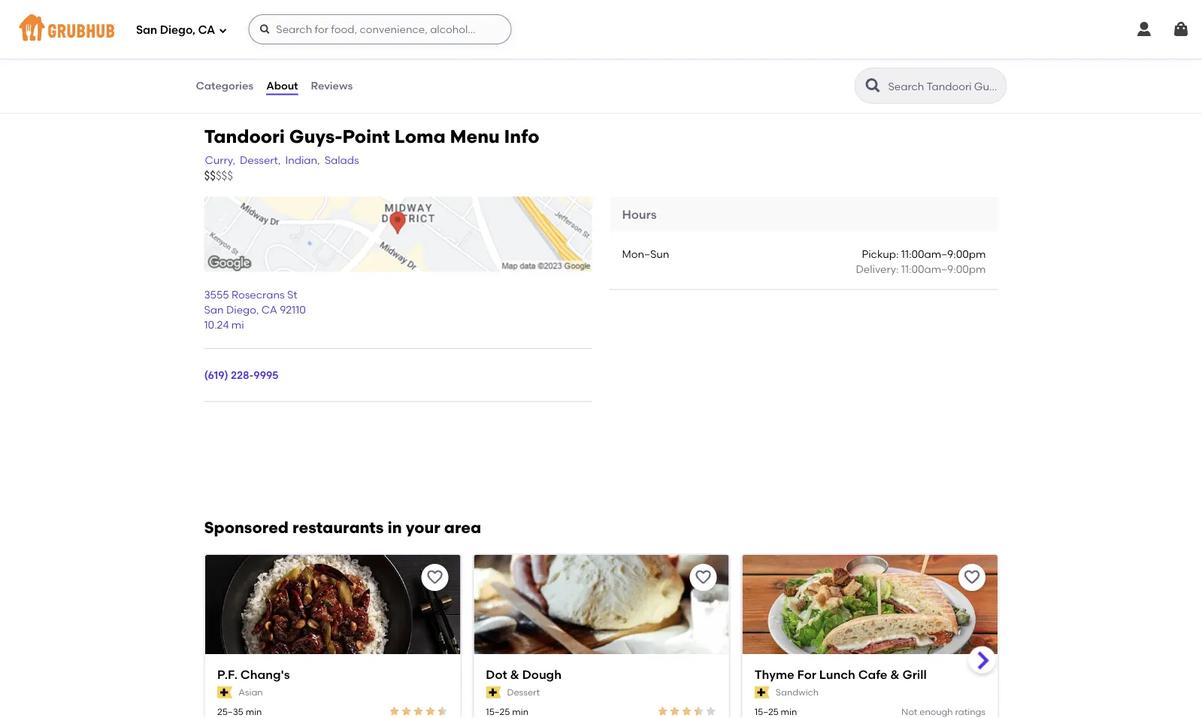 Task type: describe. For each thing, give the bounding box(es) containing it.
subscription pass image
[[754, 686, 770, 698]]

ca inside 3555 rosecrans st san diego , ca 92110 10.24 mi
[[261, 303, 277, 316]]

cafe
[[858, 667, 887, 682]]

min for for
[[781, 706, 797, 717]]

chang's
[[240, 667, 290, 682]]

diego,
[[160, 23, 195, 37]]

thyme for lunch cafe & grill
[[754, 667, 927, 682]]

salads
[[325, 153, 359, 166]]

mon–sun
[[622, 248, 669, 260]]

in
[[388, 518, 402, 537]]

not enough ratings
[[901, 706, 985, 717]]

9995
[[254, 369, 279, 382]]

2 11:00am–9:00pm from the top
[[901, 263, 986, 276]]

enough
[[919, 706, 953, 717]]

1 horizontal spatial svg image
[[1135, 20, 1154, 38]]

subscription pass image for dot
[[486, 686, 501, 698]]

(619) 228-9995
[[204, 369, 279, 382]]

$$$$$
[[204, 169, 233, 183]]

area
[[444, 518, 481, 537]]

tandoori
[[204, 125, 285, 147]]

for
[[797, 667, 816, 682]]

thyme
[[754, 667, 794, 682]]

salads button
[[324, 151, 360, 168]]

25–35
[[217, 706, 243, 717]]

15–25 min for thyme
[[754, 706, 797, 717]]

ratings
[[955, 706, 985, 717]]

0 horizontal spatial svg image
[[259, 23, 271, 35]]

sponsored
[[204, 518, 289, 537]]

p.f. chang's link
[[217, 666, 448, 683]]

1 horizontal spatial svg image
[[1172, 20, 1190, 38]]

curry, button
[[204, 151, 236, 168]]

curry,
[[205, 153, 235, 166]]

point
[[342, 125, 390, 147]]

dot & dough link
[[486, 666, 717, 683]]

$$
[[204, 169, 216, 183]]

228-
[[231, 369, 254, 382]]

dough
[[522, 667, 561, 682]]

indian, button
[[285, 151, 321, 168]]

about button
[[266, 59, 299, 113]]

loma
[[395, 125, 446, 147]]

categories
[[196, 79, 254, 92]]

p.f. chang's logo image
[[205, 555, 460, 681]]

st
[[287, 288, 297, 301]]

15–25 for thyme
[[754, 706, 778, 717]]

curry, dessert, indian, salads
[[205, 153, 359, 166]]

25–35 min
[[217, 706, 262, 717]]

Search for food, convenience, alcohol... search field
[[248, 14, 512, 44]]

indian,
[[285, 153, 320, 166]]

sponsored restaurants in your area
[[204, 518, 481, 537]]

search icon image
[[864, 77, 882, 95]]

3555 rosecrans st san diego , ca 92110 10.24 mi
[[204, 288, 306, 331]]

(619) 228-9995 button
[[204, 368, 279, 383]]

pickup:
[[862, 248, 899, 260]]

10.24
[[204, 319, 229, 331]]

main navigation navigation
[[0, 0, 1202, 59]]

save this restaurant image for p.f. chang's
[[425, 568, 444, 586]]

1 11:00am–9:00pm from the top
[[901, 248, 986, 260]]

pickup: 11:00am–9:00pm delivery: 11:00am–9:00pm
[[856, 248, 986, 276]]

categories button
[[195, 59, 254, 113]]

1 save this restaurant button from the left
[[421, 564, 448, 591]]

about
[[266, 79, 298, 92]]

your
[[406, 518, 440, 537]]

p.f. chang's
[[217, 667, 290, 682]]



Task type: locate. For each thing, give the bounding box(es) containing it.
1 horizontal spatial san
[[204, 303, 224, 316]]

svg image
[[1172, 20, 1190, 38], [218, 26, 227, 35]]

2 15–25 min from the left
[[754, 706, 797, 717]]

1 horizontal spatial subscription pass image
[[486, 686, 501, 698]]

subscription pass image
[[217, 686, 232, 698], [486, 686, 501, 698]]

min down sandwich
[[781, 706, 797, 717]]

2 min from the left
[[512, 706, 528, 717]]

reviews
[[311, 79, 353, 92]]

diego
[[226, 303, 256, 316]]

info
[[504, 125, 540, 147]]

rosecrans
[[232, 288, 285, 301]]

dot
[[486, 667, 507, 682]]

0 horizontal spatial svg image
[[218, 26, 227, 35]]

15–25 down dessert
[[486, 706, 510, 717]]

1 horizontal spatial min
[[512, 706, 528, 717]]

11:00am–9:00pm
[[901, 248, 986, 260], [901, 263, 986, 276]]

tandoori guys-point loma menu info
[[204, 125, 540, 147]]

0 horizontal spatial save this restaurant button
[[421, 564, 448, 591]]

2 save this restaurant image from the left
[[963, 568, 981, 586]]

star icon image
[[388, 705, 400, 717], [400, 705, 412, 717], [412, 705, 424, 717], [424, 705, 436, 717], [436, 705, 448, 717], [436, 705, 448, 717], [657, 705, 669, 717], [669, 705, 681, 717], [681, 705, 693, 717], [693, 705, 705, 717], [693, 705, 705, 717], [705, 705, 717, 717]]

15–25 min down dessert
[[486, 706, 528, 717]]

& left grill
[[890, 667, 899, 682]]

1 subscription pass image from the left
[[217, 686, 232, 698]]

1 horizontal spatial save this restaurant button
[[690, 564, 717, 591]]

san diego, ca
[[136, 23, 215, 37]]

p.f.
[[217, 667, 237, 682]]

min
[[245, 706, 262, 717], [512, 706, 528, 717], [781, 706, 797, 717]]

dessert
[[507, 687, 540, 697]]

1 horizontal spatial save this restaurant image
[[963, 568, 981, 586]]

san inside 3555 rosecrans st san diego , ca 92110 10.24 mi
[[204, 303, 224, 316]]

asian
[[238, 687, 263, 697]]

92110
[[280, 303, 306, 316]]

restaurants
[[293, 518, 384, 537]]

min down asian
[[245, 706, 262, 717]]

0 horizontal spatial san
[[136, 23, 157, 37]]

(619)
[[204, 369, 228, 382]]

svg image
[[1135, 20, 1154, 38], [259, 23, 271, 35]]

dot & dough logo image
[[474, 555, 729, 681]]

2 & from the left
[[890, 667, 899, 682]]

0 vertical spatial ca
[[198, 23, 215, 37]]

Search Tandoori Guys-Point Loma search field
[[887, 79, 1002, 93]]

save this restaurant image
[[425, 568, 444, 586], [963, 568, 981, 586]]

0 horizontal spatial subscription pass image
[[217, 686, 232, 698]]

save this restaurant image for thyme for lunch cafe & grill
[[963, 568, 981, 586]]

dessert, button
[[239, 151, 282, 168]]

thyme for lunch cafe & grill logo image
[[742, 555, 997, 681]]

11:00am–9:00pm right delivery:
[[901, 263, 986, 276]]

min for &
[[512, 706, 528, 717]]

lunch
[[819, 667, 855, 682]]

ca right diego,
[[198, 23, 215, 37]]

2 15–25 from the left
[[754, 706, 778, 717]]

reviews button
[[310, 59, 354, 113]]

15–25 min down subscription pass icon
[[754, 706, 797, 717]]

san up 10.24
[[204, 303, 224, 316]]

2 save this restaurant button from the left
[[690, 564, 717, 591]]

min for chang's
[[245, 706, 262, 717]]

menu
[[450, 125, 500, 147]]

1 vertical spatial ca
[[261, 303, 277, 316]]

1 & from the left
[[510, 667, 519, 682]]

delivery:
[[856, 263, 899, 276]]

hours
[[622, 207, 657, 221]]

0 horizontal spatial &
[[510, 667, 519, 682]]

1 min from the left
[[245, 706, 262, 717]]

save this restaurant button for lunch
[[958, 564, 985, 591]]

1 15–25 min from the left
[[486, 706, 528, 717]]

ca right ,
[[261, 303, 277, 316]]

3 save this restaurant button from the left
[[958, 564, 985, 591]]

&
[[510, 667, 519, 682], [890, 667, 899, 682]]

san inside the main navigation navigation
[[136, 23, 157, 37]]

0 vertical spatial san
[[136, 23, 157, 37]]

grill
[[902, 667, 927, 682]]

3 min from the left
[[781, 706, 797, 717]]

san
[[136, 23, 157, 37], [204, 303, 224, 316]]

ca inside the main navigation navigation
[[198, 23, 215, 37]]

15–25 min
[[486, 706, 528, 717], [754, 706, 797, 717]]

3555
[[204, 288, 229, 301]]

thyme for lunch cafe & grill link
[[754, 666, 985, 683]]

15–25
[[486, 706, 510, 717], [754, 706, 778, 717]]

& right dot
[[510, 667, 519, 682]]

15–25 min for dot
[[486, 706, 528, 717]]

1 horizontal spatial 15–25 min
[[754, 706, 797, 717]]

guys-
[[289, 125, 342, 147]]

1 vertical spatial san
[[204, 303, 224, 316]]

0 horizontal spatial save this restaurant image
[[425, 568, 444, 586]]

1 15–25 from the left
[[486, 706, 510, 717]]

save this restaurant button
[[421, 564, 448, 591], [690, 564, 717, 591], [958, 564, 985, 591]]

subscription pass image down p.f.
[[217, 686, 232, 698]]

subscription pass image down dot
[[486, 686, 501, 698]]

2 horizontal spatial save this restaurant button
[[958, 564, 985, 591]]

dot & dough
[[486, 667, 561, 682]]

2 horizontal spatial min
[[781, 706, 797, 717]]

15–25 for dot
[[486, 706, 510, 717]]

1 save this restaurant image from the left
[[425, 568, 444, 586]]

2 subscription pass image from the left
[[486, 686, 501, 698]]

1 vertical spatial 11:00am–9:00pm
[[901, 263, 986, 276]]

save this restaurant image
[[694, 568, 712, 586]]

san left diego,
[[136, 23, 157, 37]]

0 horizontal spatial 15–25 min
[[486, 706, 528, 717]]

0 horizontal spatial 15–25
[[486, 706, 510, 717]]

dessert,
[[240, 153, 281, 166]]

ca
[[198, 23, 215, 37], [261, 303, 277, 316]]

11:00am–9:00pm right pickup:
[[901, 248, 986, 260]]

,
[[256, 303, 259, 316]]

1 horizontal spatial &
[[890, 667, 899, 682]]

subscription pass image for p.f.
[[217, 686, 232, 698]]

not
[[901, 706, 917, 717]]

0 horizontal spatial min
[[245, 706, 262, 717]]

min down dessert
[[512, 706, 528, 717]]

1 horizontal spatial 15–25
[[754, 706, 778, 717]]

mi
[[231, 319, 244, 331]]

0 horizontal spatial ca
[[198, 23, 215, 37]]

& inside 'link'
[[510, 667, 519, 682]]

15–25 down subscription pass icon
[[754, 706, 778, 717]]

0 vertical spatial 11:00am–9:00pm
[[901, 248, 986, 260]]

save this restaurant button for dough
[[690, 564, 717, 591]]

1 horizontal spatial ca
[[261, 303, 277, 316]]

sandwich
[[776, 687, 819, 697]]



Task type: vqa. For each thing, say whether or not it's contained in the screenshot.
Gluten within the in-house made chili, cage free eggs, shredded cheddar cheese, crispy hash brown patties, all wrapped in a flour tortilla. gluten free tortilla available.
no



